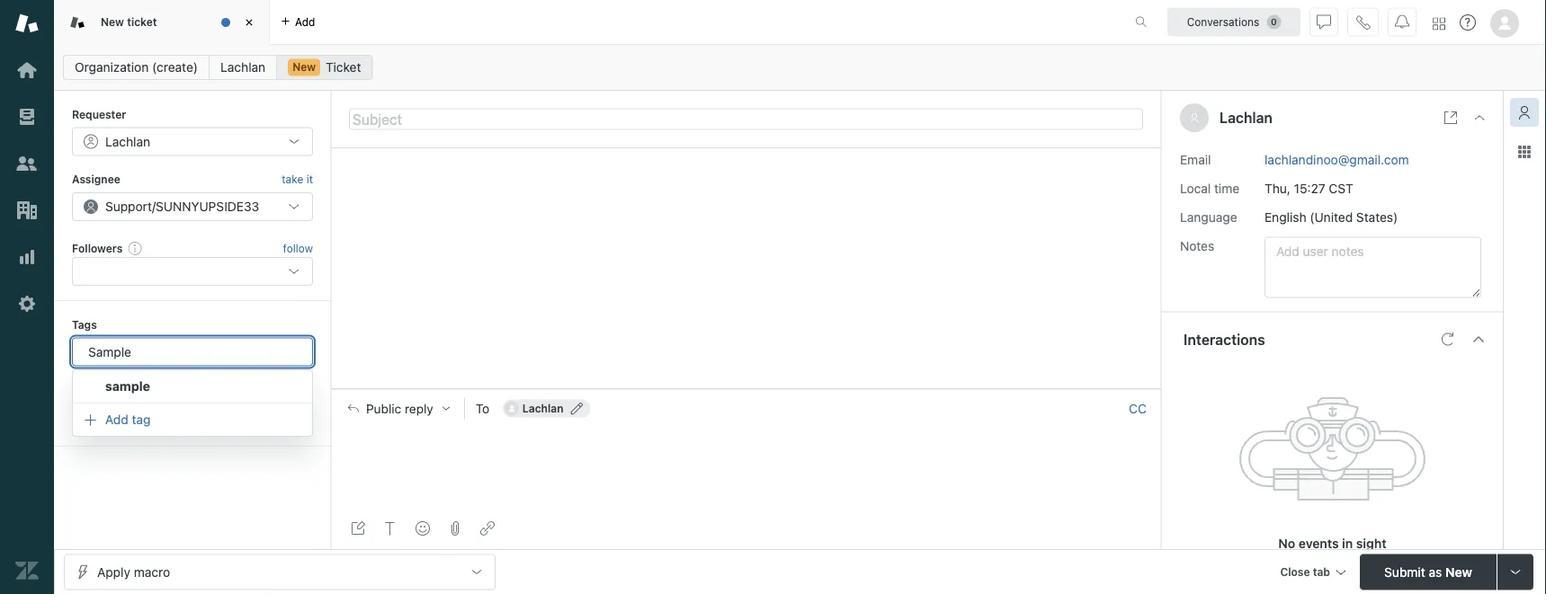 Task type: locate. For each thing, give the bounding box(es) containing it.
minimize composer image
[[739, 382, 754, 396]]

language
[[1181, 210, 1238, 225]]

notes
[[1181, 239, 1215, 253]]

local
[[1181, 181, 1211, 196]]

new
[[101, 16, 124, 28], [293, 61, 316, 73], [1446, 565, 1473, 580]]

user image
[[1190, 112, 1200, 123]]

it
[[307, 173, 313, 186]]

take it
[[282, 173, 313, 186]]

english (united states)
[[1265, 210, 1399, 225]]

follow button
[[283, 240, 313, 256]]

lachlandinoo@gmail.com
[[1265, 152, 1410, 167]]

cc
[[1129, 401, 1147, 416]]

- button
[[72, 403, 184, 432]]

new inside secondary element
[[293, 61, 316, 73]]

support
[[105, 199, 152, 214]]

lachlan down requester
[[105, 134, 150, 149]]

1 horizontal spatial new
[[293, 61, 316, 73]]

get help image
[[1461, 14, 1477, 31]]

lachlan down close icon
[[221, 60, 266, 75]]

cc button
[[1129, 401, 1147, 417]]

customer context image
[[1518, 105, 1533, 120]]

close tab
[[1281, 566, 1331, 579]]

(create)
[[152, 60, 198, 75]]

apps image
[[1518, 145, 1533, 159]]

ticket
[[326, 60, 361, 75]]

thu, 15:27 cst
[[1265, 181, 1354, 196]]

lachlan
[[221, 60, 266, 75], [1220, 109, 1273, 126], [105, 134, 150, 149], [523, 403, 564, 415]]

ticket
[[127, 16, 157, 28]]

organization (create)
[[75, 60, 198, 75]]

follow
[[283, 242, 313, 255]]

tab
[[1314, 566, 1331, 579]]

add tag option
[[73, 408, 312, 433]]

insert emojis image
[[416, 522, 430, 536]]

to
[[476, 401, 490, 416]]

in
[[1343, 536, 1354, 551]]

1 vertical spatial new
[[293, 61, 316, 73]]

displays possible ticket submission types image
[[1509, 566, 1524, 580]]

public reply button
[[332, 390, 464, 428]]

no events in sight
[[1279, 536, 1387, 551]]

lachlan inside requester element
[[105, 134, 150, 149]]

view more details image
[[1444, 111, 1459, 125]]

format text image
[[383, 522, 398, 536]]

zendesk image
[[15, 560, 39, 583]]

0 horizontal spatial new
[[101, 16, 124, 28]]

requester
[[72, 108, 126, 121]]

main element
[[0, 0, 54, 595]]

local time
[[1181, 181, 1240, 196]]

get started image
[[15, 58, 39, 82]]

add
[[105, 413, 128, 428]]

events
[[1299, 536, 1340, 551]]

time
[[1215, 181, 1240, 196]]

reporting image
[[15, 246, 39, 269]]

add button
[[270, 0, 326, 44]]

conversations
[[1188, 16, 1260, 28]]

add
[[295, 16, 315, 28]]

states)
[[1357, 210, 1399, 225]]

email
[[1181, 152, 1212, 167]]

info on adding followers image
[[128, 241, 142, 256]]

organization (create) button
[[63, 55, 210, 80]]

no
[[1279, 536, 1296, 551]]

admin image
[[15, 292, 39, 316]]

apply macro
[[97, 565, 170, 580]]

notifications image
[[1396, 15, 1410, 29]]

zendesk support image
[[15, 12, 39, 35]]

draft mode image
[[351, 522, 365, 536]]

tag
[[132, 413, 151, 428]]

2 horizontal spatial new
[[1446, 565, 1473, 580]]

(united
[[1311, 210, 1354, 225]]

thu,
[[1265, 181, 1291, 196]]

lachlandinoo@gmail.com image
[[505, 402, 519, 416]]

new inside tab
[[101, 16, 124, 28]]

0 vertical spatial new
[[101, 16, 124, 28]]

button displays agent's chat status as invisible. image
[[1317, 15, 1332, 29]]

sunnyupside33
[[156, 199, 259, 214]]



Task type: vqa. For each thing, say whether or not it's contained in the screenshot.
intuitive within Keep everyone in the know and take action on data points that improve the customer experience. Explore has intuitive collaboration options that make it easy to share insights and analysis with the entire team — or the entire company.
no



Task type: describe. For each thing, give the bounding box(es) containing it.
reply
[[405, 401, 434, 416]]

Subject field
[[349, 108, 1144, 130]]

assignee
[[72, 173, 120, 186]]

organizations image
[[15, 199, 39, 222]]

as
[[1429, 565, 1443, 580]]

take
[[282, 173, 304, 186]]

15:27
[[1295, 181, 1326, 196]]

followers element
[[72, 258, 313, 286]]

take it button
[[282, 170, 313, 189]]

new ticket
[[101, 16, 157, 28]]

support / sunnyupside33
[[105, 199, 259, 214]]

requester element
[[72, 127, 313, 156]]

type
[[72, 384, 98, 396]]

lachlan link
[[209, 55, 277, 80]]

sight
[[1357, 536, 1387, 551]]

Tags field
[[85, 343, 296, 361]]

views image
[[15, 105, 39, 129]]

followers
[[72, 242, 123, 254]]

add tag
[[105, 413, 151, 428]]

zendesk products image
[[1434, 18, 1446, 30]]

cst
[[1330, 181, 1354, 196]]

conversations button
[[1168, 8, 1301, 36]]

close
[[1281, 566, 1311, 579]]

apply
[[97, 565, 130, 580]]

tags list box
[[72, 370, 313, 438]]

close image
[[240, 13, 258, 31]]

assignee element
[[72, 192, 313, 221]]

lachlan right the lachlandinoo@gmail.com icon
[[523, 403, 564, 415]]

close image
[[1473, 111, 1488, 125]]

close tab button
[[1273, 555, 1353, 593]]

lachlan right user image
[[1220, 109, 1273, 126]]

new for new ticket
[[101, 16, 124, 28]]

edit user image
[[571, 403, 584, 415]]

sample
[[105, 379, 150, 394]]

macro
[[134, 565, 170, 580]]

public
[[366, 401, 402, 416]]

new for new
[[293, 61, 316, 73]]

customers image
[[15, 152, 39, 175]]

secondary element
[[54, 49, 1547, 85]]

submit as new
[[1385, 565, 1473, 580]]

add link (cmd k) image
[[481, 522, 495, 536]]

-
[[84, 410, 89, 425]]

english
[[1265, 210, 1307, 225]]

add attachment image
[[448, 522, 463, 536]]

new ticket tab
[[54, 0, 270, 45]]

2 vertical spatial new
[[1446, 565, 1473, 580]]

/
[[152, 199, 156, 214]]

tabs tab list
[[54, 0, 1117, 45]]

organization
[[75, 60, 149, 75]]

submit
[[1385, 565, 1426, 580]]

Add user notes text field
[[1265, 237, 1482, 298]]

public reply
[[366, 401, 434, 416]]

interactions
[[1184, 331, 1266, 348]]

lachlan inside secondary element
[[221, 60, 266, 75]]

user image
[[1191, 114, 1199, 123]]

tags
[[72, 319, 97, 331]]



